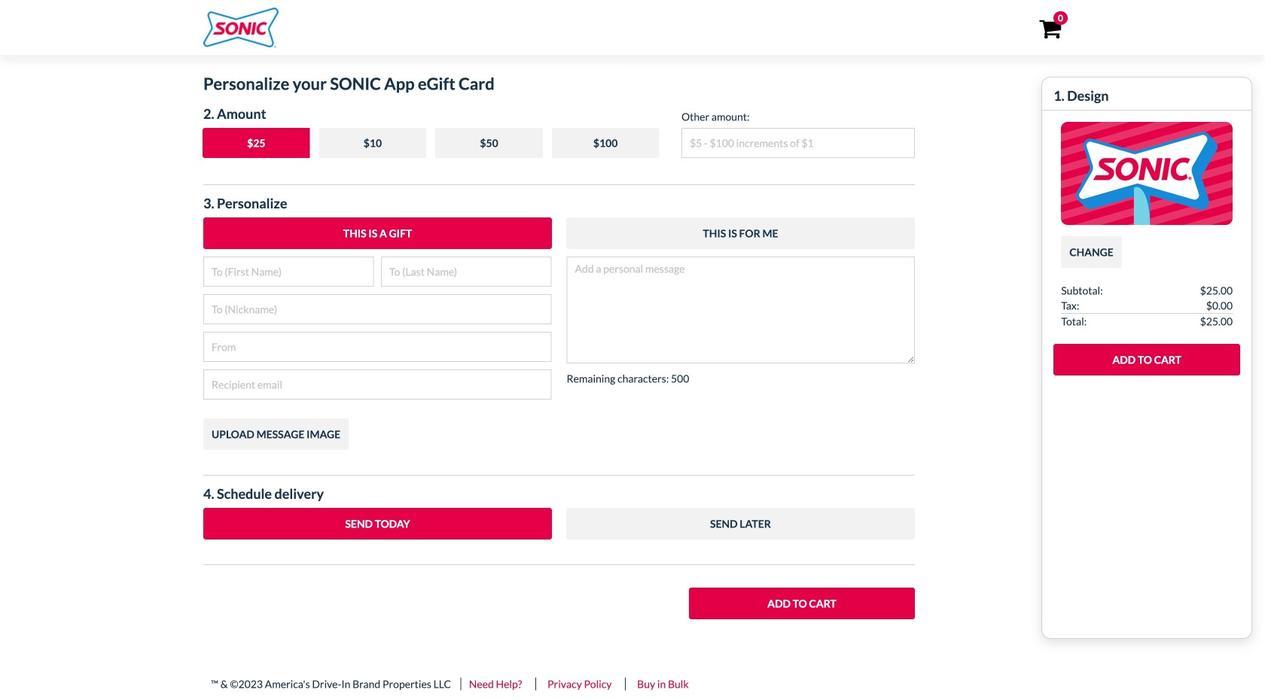 Task type: describe. For each thing, give the bounding box(es) containing it.
To (Last Name) text field
[[381, 257, 552, 287]]

$5 - $100 increments of $1 text field
[[682, 128, 915, 158]]

Recipient email text field
[[203, 370, 552, 400]]

sonic logo selected card design image
[[1061, 122, 1233, 225]]

cart icon image
[[1039, 20, 1062, 39]]

To (First Name) text field
[[203, 257, 374, 287]]

Add a personal message text field
[[567, 257, 915, 364]]

From text field
[[203, 332, 552, 362]]



Task type: vqa. For each thing, say whether or not it's contained in the screenshot.
the Birthday Blast Selected Card Design image
no



Task type: locate. For each thing, give the bounding box(es) containing it.
To (Nickname) text field
[[203, 295, 552, 325]]

main content
[[192, 68, 1253, 639]]



